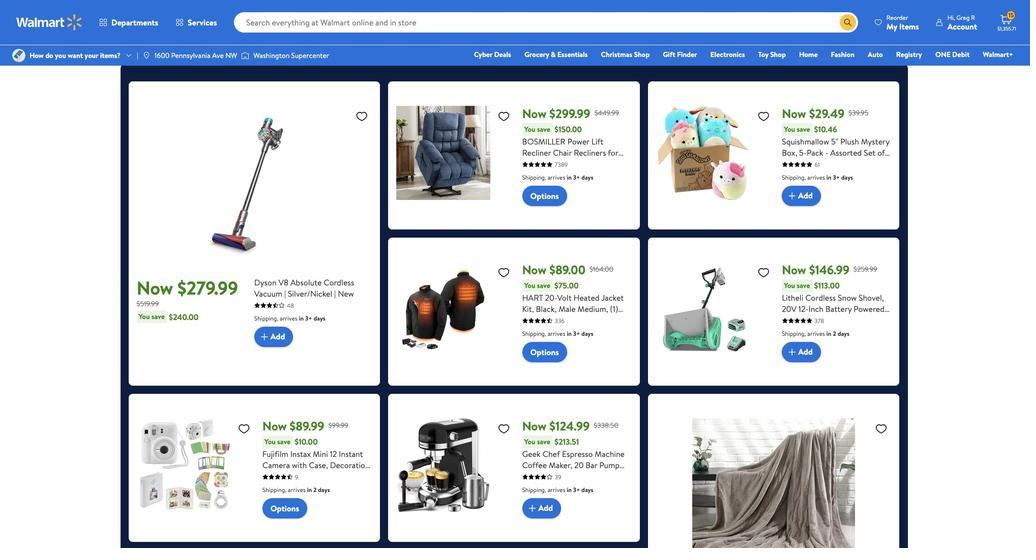 Task type: describe. For each thing, give the bounding box(es) containing it.
(clay
[[347, 482, 365, 493]]

days for now $299.99
[[582, 173, 594, 181]]

0 vertical spatial espresso
[[562, 448, 593, 459]]

registry link
[[892, 49, 927, 60]]

you save $10.46 squishmallow 5" plush mystery box, 5-pack - assorted set of various styles - official kellytoy - cute and soft squishy stuffed animal toy
[[782, 124, 890, 192]]

hart
[[522, 292, 543, 303]]

one
[[936, 49, 951, 60]]

save inside now $279.99 $519.99 you save $240.00
[[152, 311, 165, 322]]

ave
[[212, 50, 224, 61]]

7389
[[555, 160, 568, 169]]

christmas shop
[[601, 49, 650, 60]]

hi,
[[948, 13, 955, 22]]

options for $299.99
[[530, 190, 559, 201]]

now $279.99 $519.99 you save $240.00
[[137, 275, 238, 322]]

with left the heat
[[549, 158, 564, 169]]

arrives for now $89.00
[[548, 329, 565, 338]]

0 vertical spatial home
[[579, 26, 598, 36]]

deals inside top flash deals link
[[290, 26, 307, 36]]

shipping, arrives in 3+ days for now $124.99
[[522, 485, 594, 494]]

one debit
[[936, 49, 970, 60]]

now $89.99 $99.99
[[262, 417, 349, 434]]

powered
[[854, 303, 885, 314]]

pocket,usb
[[522, 192, 564, 203]]

save for now $299.99
[[537, 124, 551, 134]]

beauty image
[[875, 0, 912, 24]]

with inside you save $213.51 geek chef espresso machine coffee maker, 20 bar pump pressure espresso & cappuccino latte maker with filter&milk frother steam wand, semi-automatic coffee maker, 1.4l water tank, black
[[610, 482, 625, 493]]

litheli
[[782, 292, 804, 303]]

shop inside the holiday shop
[[336, 33, 352, 44]]

15
[[1009, 11, 1014, 19]]

soft
[[851, 169, 866, 180]]

shipping, for now $89.00
[[522, 329, 546, 338]]

0 vertical spatial electronics
[[693, 26, 728, 36]]

$89.00
[[550, 261, 586, 278]]

& for toys
[[655, 26, 659, 36]]

of
[[878, 147, 885, 158]]

absolute
[[290, 277, 322, 288]]

toys
[[640, 26, 653, 36]]

0 horizontal spatial -
[[812, 169, 816, 180]]

add for now $124.99
[[539, 502, 553, 514]]

one debit link
[[931, 49, 975, 60]]

now $89.00 $164.00
[[522, 261, 614, 278]]

add to favorites list, bosmiller power lift recliner chair recliners for elderly with heat and massage recliner chair for living room with infinite position and side pocket,usb charge port,blue image
[[498, 110, 510, 122]]

now for $299.99
[[522, 105, 547, 122]]

hi, greg r account
[[948, 13, 977, 32]]

auto link
[[864, 49, 888, 60]]

0 horizontal spatial snow
[[782, 314, 801, 325]]

9
[[295, 473, 298, 481]]

2 for now $146.99
[[833, 329, 836, 338]]

in for now $146.99
[[827, 329, 832, 338]]

add to favorites list, hart 20-volt heated jacket kit, black, male medium, (1) 1.5ah lithium-ion battery image
[[498, 266, 510, 279]]

$146.99
[[809, 261, 850, 278]]

items
[[900, 21, 919, 32]]

0 horizontal spatial |
[[137, 50, 138, 61]]

1 vertical spatial coffee
[[605, 504, 630, 515]]

now for $146.99
[[782, 261, 806, 278]]

black
[[606, 515, 624, 526]]

$338.50
[[594, 420, 619, 430]]

instax
[[290, 448, 311, 459]]

beauty link
[[867, 0, 920, 37]]

$519.99
[[137, 298, 159, 309]]

shop all flash deals
[[201, 26, 243, 44]]

(1)
[[610, 303, 618, 314]]

set
[[864, 147, 876, 158]]

in for now $29.49
[[827, 173, 832, 181]]

$1,355.71
[[998, 25, 1017, 32]]

water
[[563, 515, 584, 526]]

official
[[838, 158, 864, 169]]

save for now $89.00
[[537, 280, 551, 290]]

bosmiller
[[522, 136, 566, 147]]

cyber
[[474, 49, 493, 60]]

auxiliary
[[825, 325, 856, 337]]

my
[[887, 21, 898, 32]]

add down vacuum
[[271, 331, 285, 342]]

white)
[[262, 493, 286, 504]]

arrives for now $124.99
[[548, 485, 565, 494]]

cute
[[818, 169, 835, 180]]

20
[[575, 459, 584, 470]]

1 horizontal spatial home
[[799, 49, 818, 60]]

black,
[[536, 303, 557, 314]]

arrives for now $146.99
[[808, 329, 825, 338]]

walmart+ link
[[979, 49, 1018, 60]]

add to favorites list, marnur electric blanket 72" x 84" full size heated blanket, fast heating, 4 heating levels, 10h auto-off, machine washable - linen image
[[875, 422, 888, 435]]

1.4l
[[548, 515, 561, 526]]

shop inside shop all flash deals
[[201, 26, 217, 36]]

$299.99
[[550, 105, 591, 122]]

you for now $299.99
[[524, 124, 535, 134]]

top toy gifts link
[[379, 0, 432, 37]]

arrives for now $89.99
[[288, 485, 306, 494]]

walmart+
[[983, 49, 1014, 60]]

2 for now $89.99
[[313, 485, 317, 494]]

essentials
[[513, 33, 542, 44]]

flash deals image
[[204, 0, 240, 24]]

1 vertical spatial maker,
[[522, 515, 546, 526]]

shipping, up add to cart image
[[254, 314, 278, 322]]

shipping, for now $146.99
[[782, 329, 806, 338]]

room
[[609, 169, 630, 180]]

home image
[[570, 0, 607, 24]]

instant
[[339, 448, 363, 459]]

add button down 48
[[254, 326, 293, 347]]

arrives for now $299.99
[[548, 173, 565, 181]]

in for now $89.99
[[307, 485, 312, 494]]

add to favorites list, litheli cordless snow shovel, 20v 12-inch battery powered snow thrower, battery snow blower with auxiliary handle, with 4.0ah li-ion battery & charger image
[[758, 266, 770, 279]]

3+ for now $299.99
[[573, 173, 580, 181]]

you save $213.51 geek chef espresso machine coffee maker, 20 bar pump pressure espresso & cappuccino latte maker with filter&milk frother steam wand, semi-automatic coffee maker, 1.4l water tank, black
[[522, 436, 630, 526]]

registry
[[896, 49, 922, 60]]

top flash deals image
[[265, 0, 301, 24]]

1 recliner from the top
[[522, 147, 551, 158]]

winter prep essentials image
[[509, 0, 546, 24]]

1 vertical spatial electronics link
[[706, 49, 750, 60]]

1 vertical spatial fashion
[[831, 49, 855, 60]]

days for now $29.49
[[842, 173, 853, 181]]

shipping, for now $29.49
[[782, 173, 806, 181]]

top flash deals link
[[257, 0, 310, 37]]

$29.49
[[809, 105, 845, 122]]

add to favorites list, dyson v8 absolute cordless vacuum | silver/nickel | new image
[[356, 110, 368, 122]]

the holiday shop
[[326, 26, 362, 44]]

charge
[[566, 192, 591, 203]]

account
[[948, 21, 977, 32]]

volt
[[557, 292, 572, 303]]

nw
[[226, 50, 237, 61]]

add button for now $124.99
[[522, 498, 561, 518]]

shipping, arrives in 3+ days down 48
[[254, 314, 326, 322]]

0 vertical spatial toy
[[758, 49, 769, 60]]

$10.00
[[295, 436, 318, 447]]

now $124.99 $338.50
[[522, 417, 619, 434]]

1 horizontal spatial |
[[284, 288, 286, 299]]

more
[[277, 482, 296, 493]]

now for $89.00
[[522, 261, 547, 278]]

with down '378'
[[808, 325, 824, 337]]

options for $89.00
[[530, 346, 559, 358]]

lift
[[592, 136, 604, 147]]

1 horizontal spatial snow
[[838, 292, 857, 303]]

add to cart image for now $124.99
[[526, 502, 539, 514]]

steam
[[592, 493, 614, 504]]

0 vertical spatial electronics link
[[684, 0, 737, 37]]

now for $89.99
[[262, 417, 287, 434]]

you save $113.00 litheli cordless snow shovel, 20v 12-inch battery powered snow thrower, battery snow blower with auxiliary handle, with 4.0ah li-ion battery & charger
[[782, 280, 885, 359]]

now for $124.99
[[522, 417, 547, 434]]

you inside now $279.99 $519.99 you save $240.00
[[139, 311, 150, 322]]

& inside you save $113.00 litheli cordless snow shovel, 20v 12-inch battery powered snow thrower, battery snow blower with auxiliary handle, with 4.0ah li-ion battery & charger
[[872, 337, 878, 348]]

3+ down 'silver/nickel'
[[305, 314, 312, 322]]

in for now $124.99
[[567, 485, 572, 494]]

shipping, for now $89.99
[[262, 485, 287, 494]]

add button for now $146.99
[[782, 342, 821, 362]]

album
[[347, 470, 370, 482]]

0 vertical spatial maker,
[[549, 459, 573, 470]]

options for $89.99
[[271, 503, 299, 514]]

1 vertical spatial fashion link
[[827, 49, 859, 60]]

various
[[782, 158, 808, 169]]

styles
[[810, 158, 831, 169]]

wand,
[[522, 504, 544, 515]]

$124.99
[[550, 417, 590, 434]]

1600
[[155, 50, 170, 61]]

kit
[[336, 482, 345, 493]]

0 horizontal spatial coffee
[[522, 459, 547, 470]]

5"
[[831, 136, 839, 147]]

cordless inside 'dyson v8 absolute cordless vacuum | silver/nickel | new'
[[324, 277, 354, 288]]

thrower,
[[803, 314, 833, 325]]

lithium-
[[543, 314, 572, 325]]

prep
[[532, 26, 546, 36]]

collectibles
[[631, 33, 668, 44]]

chef
[[543, 448, 560, 459]]

photo
[[324, 470, 345, 482]]

options link for $89.99
[[262, 498, 307, 518]]

all for deals
[[158, 26, 164, 36]]

5-
[[799, 147, 807, 158]]

you save $75.00 hart 20-volt heated jacket kit, black, male medium, (1) 1.5ah lithium-ion battery
[[522, 280, 624, 325]]



Task type: locate. For each thing, give the bounding box(es) containing it.
shop all flash deals link
[[196, 0, 249, 44]]

chair down "7389" on the top right of the page
[[553, 169, 572, 180]]

1 horizontal spatial for
[[608, 147, 619, 158]]

shipping, arrives in 2 days for $146.99
[[782, 329, 850, 338]]

home down home image in the top right of the page
[[579, 26, 598, 36]]

now $299.99 $449.99
[[522, 105, 619, 122]]

top left toy
[[386, 26, 397, 36]]

1 chair from the top
[[553, 147, 572, 158]]

you for now $89.99
[[265, 436, 276, 447]]

camera
[[262, 459, 290, 470]]

shop down the holiday shop image
[[336, 33, 352, 44]]

| left new at the left bottom of the page
[[334, 288, 336, 299]]

add button for now $29.49
[[782, 186, 821, 206]]

toy down furniture
[[758, 49, 769, 60]]

fashion down search icon
[[831, 49, 855, 60]]

cordless down "$113.00" in the right of the page
[[806, 292, 836, 303]]

2 chair from the top
[[553, 169, 572, 180]]

you
[[55, 50, 66, 61]]

you for now $89.00
[[524, 280, 535, 290]]

days for now $89.00
[[582, 329, 594, 338]]

1 horizontal spatial all
[[219, 26, 225, 36]]

1600 pennsylvania ave nw
[[155, 50, 237, 61]]

0 vertical spatial for
[[608, 147, 619, 158]]

2 horizontal spatial -
[[833, 158, 836, 169]]

home link
[[562, 0, 615, 37], [795, 49, 823, 60]]

engagement & wedding rings link
[[440, 0, 493, 44]]

top up washington
[[260, 26, 271, 36]]

save inside you save $150.00 bosmiller power lift recliner chair recliners for elderly with heat and massage recliner chair for living room with infinite position and side pocket,usb charge port,blue
[[537, 124, 551, 134]]

geek
[[522, 448, 541, 459]]

winter prep essentials
[[509, 26, 546, 44]]

0 vertical spatial cordless
[[324, 277, 354, 288]]

 image for 1600
[[142, 51, 151, 60]]

you inside you save $213.51 geek chef espresso machine coffee maker, 20 bar pump pressure espresso & cappuccino latte maker with filter&milk frother steam wand, semi-automatic coffee maker, 1.4l water tank, black
[[524, 436, 535, 447]]

all inside shop all deals "link"
[[158, 26, 164, 36]]

and inside you save $10.00 fujifilm instax mini 12 instant camera with case, decoration stickers, frames, photo album and more accessory kit (clay white)
[[262, 482, 275, 493]]

1 vertical spatial home
[[799, 49, 818, 60]]

engagement
[[444, 26, 483, 36]]

save for now $29.49
[[797, 124, 810, 134]]

automatic
[[566, 504, 603, 515]]

days for now $124.99
[[582, 485, 594, 494]]

power
[[568, 136, 590, 147]]

0 vertical spatial 2
[[833, 329, 836, 338]]

0 vertical spatial fashion link
[[806, 0, 859, 37]]

0 horizontal spatial deals
[[214, 33, 231, 44]]

coffee up cappuccino
[[522, 459, 547, 470]]

add button down blower
[[782, 342, 821, 362]]

all
[[158, 26, 164, 36], [219, 26, 225, 36]]

| left the 1600
[[137, 50, 138, 61]]

save up the bosmiller
[[537, 124, 551, 134]]

$113.00
[[814, 280, 840, 291]]

 image
[[12, 49, 25, 62], [142, 51, 151, 60]]

0 vertical spatial options
[[530, 190, 559, 201]]

& right the grocery
[[551, 49, 556, 60]]

save up "litheli"
[[797, 280, 810, 290]]

arrives for now $29.49
[[808, 173, 825, 181]]

you for now $124.99
[[524, 436, 535, 447]]

kit,
[[522, 303, 534, 314]]

frother
[[563, 493, 590, 504]]

with left infinite
[[522, 180, 537, 192]]

r
[[971, 13, 975, 22]]

shipping, down the pressure
[[522, 485, 546, 494]]

0 vertical spatial fashion
[[821, 26, 844, 36]]

add to cart image for now $29.49
[[786, 190, 798, 202]]

all inside shop all flash deals
[[219, 26, 225, 36]]

1 vertical spatial shipping, arrives in 2 days
[[262, 485, 330, 494]]

shipping, arrives in 3+ days down '39'
[[522, 485, 594, 494]]

1 vertical spatial espresso
[[555, 470, 585, 482]]

top for top toy gifts
[[386, 26, 397, 36]]

deals right cyber on the top left of the page
[[494, 49, 511, 60]]

with up '9'
[[292, 459, 307, 470]]

options down lithium-
[[530, 346, 559, 358]]

deals down top flash deals image
[[290, 26, 307, 36]]

and left more
[[262, 482, 275, 493]]

toy inside you save $10.46 squishmallow 5" plush mystery box, 5-pack - assorted set of various styles - official kellytoy - cute and soft squishy stuffed animal toy
[[865, 180, 877, 192]]

0 horizontal spatial  image
[[12, 49, 25, 62]]

1 horizontal spatial deals
[[290, 26, 307, 36]]

deals
[[290, 26, 307, 36], [214, 33, 231, 44], [494, 49, 511, 60]]

blower
[[782, 325, 807, 337]]

- right styles
[[833, 158, 836, 169]]

shipping, for now $124.99
[[522, 485, 546, 494]]

you save $10.00 fujifilm instax mini 12 instant camera with case, decoration stickers, frames, photo album and more accessory kit (clay white)
[[262, 436, 370, 504]]

you for now $29.49
[[784, 124, 795, 134]]

cyber deals
[[474, 49, 511, 60]]

1 vertical spatial add to cart image
[[786, 346, 798, 358]]

frames,
[[294, 470, 322, 482]]

now up fujifilm
[[262, 417, 287, 434]]

save up fujifilm
[[277, 436, 291, 447]]

deals inside shop all flash deals
[[214, 33, 231, 44]]

1 horizontal spatial top
[[386, 26, 397, 36]]

toy right animal on the top right
[[865, 180, 877, 192]]

2 top from the left
[[386, 26, 397, 36]]

shipping, down the stickers,
[[262, 485, 287, 494]]

shop inside christmas shop link
[[634, 49, 650, 60]]

recliner up pocket,usb
[[522, 169, 551, 180]]

you for now $146.99
[[784, 280, 795, 290]]

save for now $89.99
[[277, 436, 291, 447]]

0 horizontal spatial for
[[574, 169, 584, 180]]

you inside you save $150.00 bosmiller power lift recliner chair recliners for elderly with heat and massage recliner chair for living room with infinite position and side pocket,usb charge port,blue
[[524, 124, 535, 134]]

cappuccino
[[522, 482, 564, 493]]

you up fujifilm
[[265, 436, 276, 447]]

v8
[[279, 277, 289, 288]]

add for now $146.99
[[798, 346, 813, 357]]

vacuum
[[254, 288, 282, 299]]

& right 20
[[587, 470, 593, 482]]

fashion down the fashion image at the top of the page
[[821, 26, 844, 36]]

add down kellytoy
[[798, 190, 813, 201]]

 image for how
[[12, 49, 25, 62]]

arrives down 48
[[280, 314, 297, 322]]

1 horizontal spatial cordless
[[806, 292, 836, 303]]

1 vertical spatial options
[[530, 346, 559, 358]]

all left the deals
[[158, 26, 164, 36]]

add to cart image
[[786, 190, 798, 202], [786, 346, 798, 358], [526, 502, 539, 514]]

3+ for now $89.00
[[573, 329, 580, 338]]

options link down lithium-
[[522, 342, 567, 362]]

1 vertical spatial toy
[[865, 180, 877, 192]]

3+ for now $124.99
[[573, 485, 580, 494]]

2 right li-
[[833, 329, 836, 338]]

walmart image
[[16, 14, 82, 31]]

add to favorites list, fujifilm instax mini 12 instant camera with case, decoration stickers, frames, photo album and more accessory kit (clay white) image
[[238, 422, 250, 435]]

now up the bosmiller
[[522, 105, 547, 122]]

0 horizontal spatial home
[[579, 26, 598, 36]]

shipping, up charger at the right of page
[[782, 329, 806, 338]]

electronics link right finder
[[706, 49, 750, 60]]

machine
[[595, 448, 625, 459]]

the
[[326, 26, 337, 36]]

save inside you save $213.51 geek chef espresso machine coffee maker, 20 bar pump pressure espresso & cappuccino latte maker with filter&milk frother steam wand, semi-automatic coffee maker, 1.4l water tank, black
[[537, 436, 551, 447]]

1 horizontal spatial -
[[826, 147, 829, 158]]

engagement & wedding rings
[[444, 26, 489, 44]]

infinite
[[539, 180, 564, 192]]

 image
[[241, 50, 249, 61]]

0 horizontal spatial cordless
[[324, 277, 354, 288]]

2 flash from the left
[[272, 26, 288, 36]]

$99.99
[[328, 420, 349, 430]]

arrives down '9'
[[288, 485, 306, 494]]

arrives down '39'
[[548, 485, 565, 494]]

and left soft
[[837, 169, 849, 180]]

espresso down $213.51
[[562, 448, 593, 459]]

and inside you save $10.46 squishmallow 5" plush mystery box, 5-pack - assorted set of various styles - official kellytoy - cute and soft squishy stuffed animal toy
[[837, 169, 849, 180]]

save up 20-
[[537, 280, 551, 290]]

add to favorites list, squishmallow 5" plush mystery box, 5-pack - assorted set of various styles - official kellytoy - cute and soft squishy stuffed animal toy image
[[758, 110, 770, 122]]

0 vertical spatial home link
[[562, 0, 615, 37]]

shop all deals
[[140, 26, 182, 36]]

engagement & wedding rings image
[[448, 0, 485, 24]]

$259.99
[[854, 264, 878, 274]]

you inside you save $10.46 squishmallow 5" plush mystery box, 5-pack - assorted set of various styles - official kellytoy - cute and soft squishy stuffed animal toy
[[784, 124, 795, 134]]

furniture
[[757, 26, 786, 36]]

toys & collectibles image
[[631, 0, 668, 24]]

with inside you save $10.00 fujifilm instax mini 12 instant camera with case, decoration stickers, frames, photo album and more accessory kit (clay white)
[[292, 459, 307, 470]]

in for now $89.00
[[567, 329, 572, 338]]

arrives down the 61
[[808, 173, 825, 181]]

side
[[611, 180, 626, 192]]

you inside you save $113.00 litheli cordless snow shovel, 20v 12-inch battery powered snow thrower, battery snow blower with auxiliary handle, with 4.0ah li-ion battery & charger
[[784, 280, 795, 290]]

deals inside 'cyber deals' link
[[494, 49, 511, 60]]

 image left how
[[12, 49, 25, 62]]

& for grocery
[[551, 49, 556, 60]]

days for now $89.99
[[318, 485, 330, 494]]

& inside you save $213.51 geek chef espresso machine coffee maker, 20 bar pump pressure espresso & cappuccino latte maker with filter&milk frother steam wand, semi-automatic coffee maker, 1.4l water tank, black
[[587, 470, 593, 482]]

shipping, arrives in 2 days for $89.99
[[262, 485, 330, 494]]

- right pack at the top
[[826, 147, 829, 158]]

2 all from the left
[[219, 26, 225, 36]]

items?
[[100, 50, 121, 61]]

you up squishmallow
[[784, 124, 795, 134]]

flash inside shop all flash deals
[[227, 26, 243, 36]]

0 vertical spatial coffee
[[522, 459, 547, 470]]

fashion link
[[806, 0, 859, 37], [827, 49, 859, 60]]

shipping, down 1.5ah
[[522, 329, 546, 338]]

for left living
[[574, 169, 584, 180]]

snow down "$113.00" in the right of the page
[[838, 292, 857, 303]]

1 flash from the left
[[227, 26, 243, 36]]

add for now $29.49
[[798, 190, 813, 201]]

shipping, arrives in 3+ days for now $299.99
[[522, 173, 594, 181]]

electronics down electronics image
[[693, 26, 728, 36]]

1 vertical spatial recliner
[[522, 169, 551, 180]]

shipping, arrives in 3+ days down 336
[[522, 329, 594, 338]]

furniture image
[[753, 0, 790, 24]]

1 horizontal spatial flash
[[272, 26, 288, 36]]

save for now $124.99
[[537, 436, 551, 447]]

shop down furniture
[[770, 49, 786, 60]]

$10.46
[[814, 124, 838, 135]]

recliner
[[522, 147, 551, 158], [522, 169, 551, 180]]

winter prep essentials link
[[501, 0, 554, 44]]

0 horizontal spatial all
[[158, 26, 164, 36]]

Search search field
[[234, 12, 858, 33]]

0 horizontal spatial shipping, arrives in 2 days
[[262, 485, 330, 494]]

the holiday shop image
[[326, 0, 363, 24]]

shipping, for now $299.99
[[522, 173, 546, 181]]

1 horizontal spatial  image
[[142, 51, 151, 60]]

378
[[815, 316, 824, 325]]

arrives down '378'
[[808, 329, 825, 338]]

decoration
[[330, 459, 370, 470]]

washington supercenter
[[254, 50, 329, 61]]

1 vertical spatial electronics
[[711, 49, 745, 60]]

save up squishmallow
[[797, 124, 810, 134]]

add to cart image for now $146.99
[[786, 346, 798, 358]]

you down $519.99
[[139, 311, 150, 322]]

0 vertical spatial chair
[[553, 147, 572, 158]]

1 horizontal spatial maker,
[[549, 459, 573, 470]]

fashion image
[[814, 0, 851, 24]]

now inside now $279.99 $519.99 you save $240.00
[[137, 275, 173, 301]]

1 vertical spatial for
[[574, 169, 584, 180]]

3+ for now $29.49
[[833, 173, 840, 181]]

shop inside toy shop link
[[770, 49, 786, 60]]

auto
[[868, 49, 883, 60]]

$89.99
[[290, 417, 324, 434]]

you up geek
[[524, 436, 535, 447]]

next slide for chipmodulewithimages list image
[[875, 3, 900, 28]]

now for $29.49
[[782, 105, 806, 122]]

pennsylvania
[[171, 50, 210, 61]]

shipping, down 'various'
[[782, 173, 806, 181]]

2 vertical spatial options link
[[262, 498, 307, 518]]

mystery
[[861, 136, 890, 147]]

arrives down "7389" on the top right of the page
[[548, 173, 565, 181]]

in for now $299.99
[[567, 173, 572, 181]]

2 vertical spatial options
[[271, 503, 299, 514]]

add left li-
[[798, 346, 813, 357]]

0 horizontal spatial 2
[[313, 485, 317, 494]]

toys & collectibles
[[631, 26, 668, 44]]

home link up essentials
[[562, 0, 615, 37]]

top flash deals
[[260, 26, 307, 36]]

2 horizontal spatial deals
[[494, 49, 511, 60]]

christmas shop link
[[597, 49, 654, 60]]

all down the flash deals image
[[219, 26, 225, 36]]

cordless right 'absolute'
[[324, 277, 354, 288]]

0 horizontal spatial maker,
[[522, 515, 546, 526]]

case,
[[309, 459, 328, 470]]

& inside toys & collectibles
[[655, 26, 659, 36]]

save inside you save $10.00 fujifilm instax mini 12 instant camera with case, decoration stickers, frames, photo album and more accessory kit (clay white)
[[277, 436, 291, 447]]

1 all from the left
[[158, 26, 164, 36]]

electronics image
[[692, 0, 729, 24]]

all for flash
[[219, 26, 225, 36]]

0 vertical spatial options link
[[522, 186, 567, 206]]

$75.00
[[555, 280, 579, 291]]

save inside you save $113.00 litheli cordless snow shovel, 20v 12-inch battery powered snow thrower, battery snow blower with auxiliary handle, with 4.0ah li-ion battery & charger
[[797, 280, 810, 290]]

arrives down 336
[[548, 329, 565, 338]]

2 down frames,
[[313, 485, 317, 494]]

top toy gifts image
[[387, 0, 424, 24]]

$449.99
[[595, 108, 619, 118]]

shipping, arrives in 2 days down '9'
[[262, 485, 330, 494]]

4.0ah
[[799, 337, 820, 348]]

coffee
[[522, 459, 547, 470], [605, 504, 630, 515]]

0 vertical spatial recliner
[[522, 147, 551, 158]]

shop inside shop all deals "link"
[[140, 26, 156, 36]]

with right maker
[[610, 482, 625, 493]]

top for top flash deals
[[260, 26, 271, 36]]

1 vertical spatial options link
[[522, 342, 567, 362]]

1 vertical spatial chair
[[553, 169, 572, 180]]

2 horizontal spatial snow
[[864, 314, 883, 325]]

shipping, arrives in 3+ days for now $89.00
[[522, 329, 594, 338]]

1.5ah
[[522, 314, 541, 325]]

you up "hart"
[[524, 280, 535, 290]]

kellytoy
[[782, 169, 811, 180]]

for
[[608, 147, 619, 158], [574, 169, 584, 180]]

washington
[[254, 50, 290, 61]]

1 horizontal spatial 2
[[833, 329, 836, 338]]

for right "lift"
[[608, 147, 619, 158]]

& up cyber on the top left of the page
[[484, 26, 489, 36]]

departments button
[[91, 10, 167, 35]]

debit
[[953, 49, 970, 60]]

shipping, down elderly
[[522, 173, 546, 181]]

recliner up infinite
[[522, 147, 551, 158]]

Walmart Site-Wide search field
[[234, 12, 858, 33]]

options down elderly
[[530, 190, 559, 201]]

1 horizontal spatial coffee
[[605, 504, 630, 515]]

save up chef
[[537, 436, 551, 447]]

& inside engagement & wedding rings
[[484, 26, 489, 36]]

now up $240.00
[[137, 275, 173, 301]]

now up "litheli"
[[782, 261, 806, 278]]

save inside you save $75.00 hart 20-volt heated jacket kit, black, male medium, (1) 1.5ah lithium-ion battery
[[537, 280, 551, 290]]

shipping,
[[522, 173, 546, 181], [782, 173, 806, 181], [254, 314, 278, 322], [522, 329, 546, 338], [782, 329, 806, 338], [262, 485, 287, 494], [522, 485, 546, 494]]

shovel,
[[859, 292, 884, 303]]

0 vertical spatial shipping, arrives in 2 days
[[782, 329, 850, 338]]

2 horizontal spatial |
[[334, 288, 336, 299]]

furniture link
[[745, 0, 798, 37]]

shipping, arrives in 2 days down '378'
[[782, 329, 850, 338]]

1 horizontal spatial shipping, arrives in 2 days
[[782, 329, 850, 338]]

0 vertical spatial add to cart image
[[786, 190, 798, 202]]

search icon image
[[844, 18, 852, 26]]

3+ down the heat
[[573, 173, 580, 181]]

and left side
[[597, 180, 609, 192]]

flash down top flash deals image
[[272, 26, 288, 36]]

now for $279.99
[[137, 275, 173, 301]]

days for now $146.99
[[838, 329, 850, 338]]

save for now $146.99
[[797, 280, 810, 290]]

and right the heat
[[585, 158, 597, 169]]

1 horizontal spatial toy
[[865, 180, 877, 192]]

christmas
[[601, 49, 633, 60]]

options link for $299.99
[[522, 186, 567, 206]]

0 horizontal spatial flash
[[227, 26, 243, 36]]

& right toys
[[655, 26, 659, 36]]

3+ down ion
[[573, 329, 580, 338]]

add to cart image down cappuccino
[[526, 502, 539, 514]]

you inside you save $75.00 hart 20-volt heated jacket kit, black, male medium, (1) 1.5ah lithium-ion battery
[[524, 280, 535, 290]]

espresso
[[562, 448, 593, 459], [555, 470, 585, 482]]

& for engagement
[[484, 26, 489, 36]]

20v
[[782, 303, 797, 314]]

shop all deals image
[[143, 0, 179, 24]]

now up geek
[[522, 417, 547, 434]]

you inside you save $10.00 fujifilm instax mini 12 instant camera with case, decoration stickers, frames, photo album and more accessory kit (clay white)
[[265, 436, 276, 447]]

2 recliner from the top
[[522, 169, 551, 180]]

cyber deals link
[[470, 49, 516, 60]]

fashion
[[821, 26, 844, 36], [831, 49, 855, 60]]

stickers,
[[262, 470, 292, 482]]

deals up "ave"
[[214, 33, 231, 44]]

0 horizontal spatial home link
[[562, 0, 615, 37]]

now up "hart"
[[522, 261, 547, 278]]

add to cart image down kellytoy
[[786, 190, 798, 202]]

1 vertical spatial cordless
[[806, 292, 836, 303]]

0 horizontal spatial toy
[[758, 49, 769, 60]]

1 vertical spatial 2
[[313, 485, 317, 494]]

pack
[[807, 147, 824, 158]]

assorted
[[831, 147, 862, 158]]

1 horizontal spatial home link
[[795, 49, 823, 60]]

cordless inside you save $113.00 litheli cordless snow shovel, 20v 12-inch battery powered snow thrower, battery snow blower with auxiliary handle, with 4.0ah li-ion battery & charger
[[806, 292, 836, 303]]

gifts
[[411, 26, 424, 36]]

maker,
[[549, 459, 573, 470], [522, 515, 546, 526]]

chair up "7389" on the top right of the page
[[553, 147, 572, 158]]

options link for $89.00
[[522, 342, 567, 362]]

save inside you save $10.46 squishmallow 5" plush mystery box, 5-pack - assorted set of various styles - official kellytoy - cute and soft squishy stuffed animal toy
[[797, 124, 810, 134]]

0 horizontal spatial top
[[260, 26, 271, 36]]

shipping, arrives in 3+ days for now $29.49
[[782, 173, 853, 181]]

add to favorites list, geek chef espresso machine coffee maker, 20 bar pump pressure espresso & cappuccino latte maker with filter&milk frother steam wand, semi-automatic coffee maker, 1.4l water tank, black image
[[498, 422, 510, 435]]

add to cart image
[[258, 331, 271, 343]]

dyson v8 absolute cordless vacuum | silver/nickel | new
[[254, 277, 354, 299]]

elderly
[[522, 158, 547, 169]]

battery inside you save $75.00 hart 20-volt heated jacket kit, black, male medium, (1) 1.5ah lithium-ion battery
[[585, 314, 612, 325]]

1 vertical spatial home link
[[795, 49, 823, 60]]

now $29.49 $39.95
[[782, 105, 869, 122]]

with left 4.0ah
[[782, 337, 797, 348]]

espresso up the frother
[[555, 470, 585, 482]]

position
[[566, 180, 595, 192]]

mini
[[313, 448, 328, 459]]

1 top from the left
[[260, 26, 271, 36]]

2 vertical spatial add to cart image
[[526, 502, 539, 514]]

shop down collectibles
[[634, 49, 650, 60]]



Task type: vqa. For each thing, say whether or not it's contained in the screenshot.
The
yes



